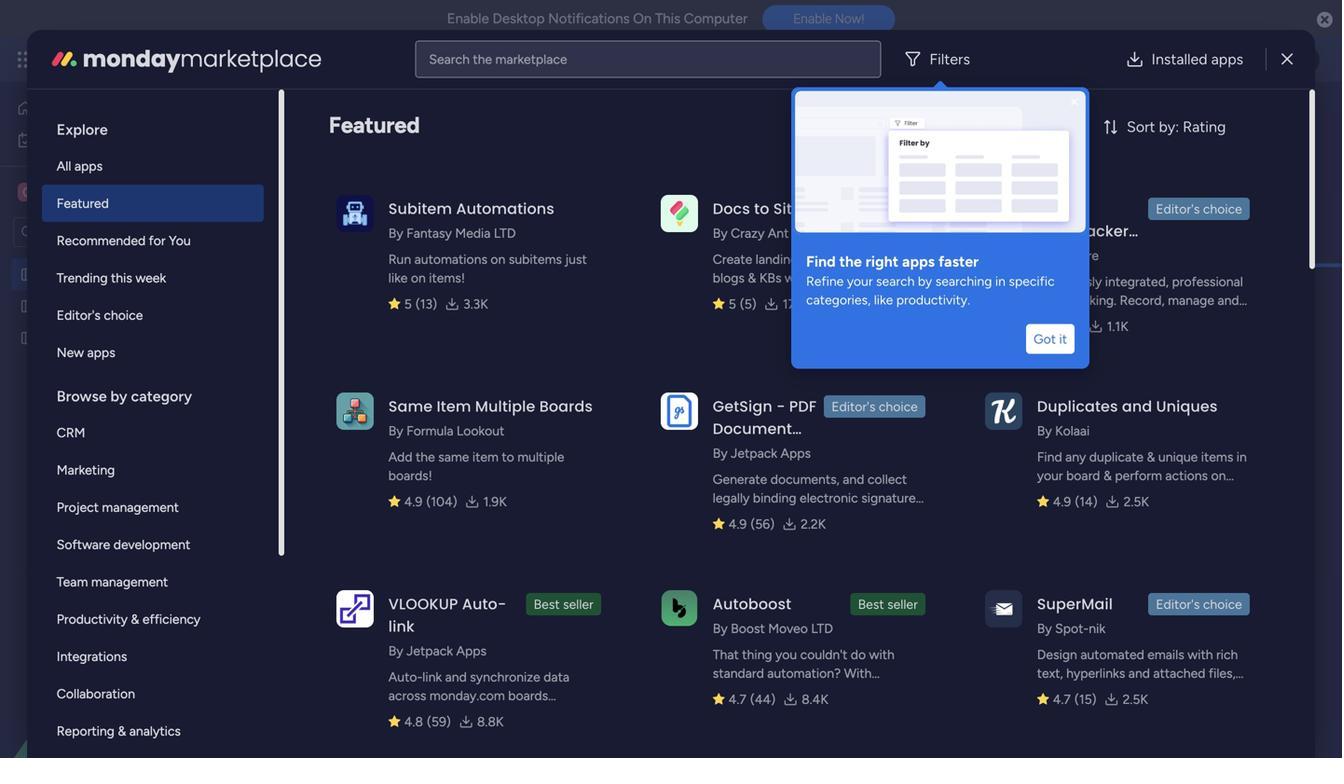 Task type: vqa. For each thing, say whether or not it's contained in the screenshot.


Task type: locate. For each thing, give the bounding box(es) containing it.
got it
[[1034, 331, 1068, 347]]

collaboration option
[[42, 675, 264, 712]]

sundae
[[837, 198, 895, 219]]

workspace selection element
[[18, 181, 150, 203]]

0 vertical spatial creative
[[43, 183, 101, 201]]

from down binding
[[782, 509, 810, 525]]

your inside find the right apps faster refine your search by searching in specific categories, like productivity.
[[847, 273, 873, 289]]

1 vertical spatial apps
[[456, 643, 487, 659]]

0 horizontal spatial 5 (5)
[[729, 296, 757, 312]]

this up requests at the top left of the page
[[111, 270, 132, 286]]

0 horizontal spatial new
[[57, 345, 84, 360]]

0 horizontal spatial featured
[[57, 195, 109, 211]]

best seller up do in the bottom of the page
[[859, 596, 918, 612]]

2.5k for actions
[[1124, 494, 1150, 510]]

the for right
[[840, 253, 862, 270]]

0 horizontal spatial enable
[[447, 10, 489, 27]]

0 vertical spatial you
[[776, 647, 797, 663]]

editor's choice for by appfire
[[1157, 201, 1243, 217]]

by right angle down 'image'
[[389, 225, 404, 241]]

app logo image for add the same item to multiple boards!
[[336, 392, 374, 430]]

collaboration
[[57, 686, 135, 702]]

search
[[429, 51, 470, 67]]

editor's down 17
[[832, 399, 876, 415]]

4
[[517, 446, 524, 459]]

0 vertical spatial boards
[[713, 527, 753, 543]]

creative requests
[[44, 298, 147, 314]]

enable left now!
[[794, 11, 832, 26]]

work for monday
[[151, 49, 184, 70]]

search everything image
[[1181, 50, 1199, 69]]

more dots image
[[752, 299, 765, 312], [752, 701, 765, 715]]

w11   11 - 17
[[784, 368, 833, 380]]

5 for sites
[[729, 296, 737, 312]]

find inside find any duplicate & unique items in your board & perform actions on them.
[[1038, 449, 1063, 465]]

v2 v sign image
[[468, 421, 483, 443]]

0 vertical spatial work
[[151, 49, 184, 70]]

2 best seller from the left
[[859, 596, 918, 612]]

choice for by jetpack apps
[[879, 399, 918, 415]]

1 vertical spatial find
[[1038, 449, 1063, 465]]

best up data
[[534, 596, 560, 612]]

1 horizontal spatial in
[[1237, 449, 1248, 465]]

1 vertical spatial by
[[918, 273, 933, 289]]

1 horizontal spatial this
[[392, 141, 413, 157]]

app logo image for design automated emails with rich text, hyperlinks and attached files, directly from monday.com
[[985, 590, 1023, 627]]

with right do in the bottom of the page
[[870, 647, 895, 663]]

apps right all
[[74, 158, 103, 174]]

0 vertical spatial this
[[392, 141, 413, 157]]

and up (59)
[[445, 669, 467, 685]]

0 horizontal spatial 5
[[405, 296, 412, 312]]

0 horizontal spatial digital
[[44, 267, 81, 283]]

by left kolaai
[[1038, 423, 1053, 439]]

editor's up emails
[[1157, 596, 1201, 612]]

and down emails
[[1129, 665, 1151, 681]]

2 vertical spatial your
[[813, 509, 839, 525]]

you down automation?
[[779, 684, 800, 700]]

1 vertical spatial like
[[874, 292, 894, 308]]

by jetpack apps down "vlookup auto- link"
[[389, 643, 487, 659]]

1 vertical spatial (5)
[[1065, 318, 1081, 334]]

your up them.
[[1038, 468, 1064, 484]]

work up explore heading on the top of page
[[151, 49, 184, 70]]

4.9 down "boards!"
[[405, 494, 423, 510]]

blogs
[[713, 270, 745, 286]]

app logo image
[[336, 195, 374, 232], [661, 195, 698, 232], [985, 195, 1023, 232], [336, 392, 374, 430], [661, 392, 698, 430], [985, 392, 1023, 430], [336, 590, 374, 627], [661, 590, 698, 627], [985, 590, 1023, 627]]

0 horizontal spatial add
[[389, 449, 413, 465]]

by inside duplicates and uniques by kolaai
[[1038, 423, 1053, 439]]

and inside 'generate documents, and collect legally binding electronic signatures effortlessly from your monday.com boards'
[[843, 471, 865, 487]]

trending
[[57, 270, 108, 286]]

for up 'specific'
[[1038, 243, 1058, 264]]

apps for installed apps
[[1212, 50, 1244, 68]]

2 vertical spatial by
[[111, 387, 127, 405]]

new up browse
[[57, 345, 84, 360]]

collapse board header image
[[1295, 175, 1310, 190]]

searching
[[936, 273, 993, 289]]

item
[[437, 396, 471, 417]]

(dam) up see
[[682, 97, 778, 138]]

by up 'specific'
[[1038, 248, 1053, 263]]

auto-
[[462, 594, 507, 615], [389, 669, 423, 685]]

option
[[0, 258, 238, 262]]

editor's up website on the top of page
[[57, 307, 101, 323]]

2.5k down "perform"
[[1124, 494, 1150, 510]]

jetpack
[[731, 445, 778, 461], [407, 643, 453, 659]]

editor's choice up professional
[[1157, 201, 1243, 217]]

add for add widget
[[433, 224, 457, 240]]

app logo image for auto-link and synchronize data across monday.com boards effortlessly.
[[336, 590, 374, 627]]

creative down trending
[[44, 298, 93, 314]]

with left rich
[[1188, 647, 1214, 663]]

creative inside workspace selection element
[[43, 183, 101, 201]]

like down search
[[874, 292, 894, 308]]

editor's for by appfire
[[1157, 201, 1201, 217]]

app logo image for create landing pages, help centers, blogs & kbs with monday docs
[[661, 195, 698, 232]]

1 seller from the left
[[563, 596, 594, 612]]

1 vertical spatial public board image
[[20, 297, 37, 315]]

0 vertical spatial jetpack
[[731, 445, 778, 461]]

with inside create landing pages, help centers, blogs & kbs with monday docs
[[785, 270, 811, 286]]

1 horizontal spatial (dam)
[[682, 97, 778, 138]]

apps inside new apps option
[[87, 345, 115, 360]]

multiple
[[475, 396, 536, 417]]

1 horizontal spatial by
[[814, 198, 833, 219]]

1 vertical spatial jetpack
[[407, 643, 453, 659]]

2 seller from the left
[[888, 596, 918, 612]]

jetpack up generate
[[731, 445, 778, 461]]

Search in workspace field
[[39, 221, 156, 243]]

show board description image
[[791, 108, 813, 127]]

apps right search everything image
[[1212, 50, 1244, 68]]

1 vertical spatial featured
[[57, 195, 109, 211]]

0 vertical spatial digital
[[283, 97, 377, 138]]

on down widget on the left
[[491, 251, 506, 267]]

and inside seamlessly integrated, professional time tracking. record, manage and report without the extra work.
[[1218, 292, 1240, 308]]

boards
[[713, 527, 753, 543], [508, 688, 548, 704]]

dapulse x slim image
[[1282, 48, 1294, 70]]

1 vertical spatial link
[[423, 669, 442, 685]]

1 horizontal spatial featured
[[329, 111, 420, 138]]

digital
[[283, 97, 377, 138], [44, 267, 81, 283]]

1 vertical spatial add
[[389, 449, 413, 465]]

see
[[767, 140, 789, 156]]

0 horizontal spatial link
[[389, 616, 415, 637]]

more dots image down standard
[[752, 701, 765, 715]]

0 horizontal spatial (5)
[[740, 296, 757, 312]]

new for new asset
[[290, 225, 317, 240]]

asset left angle down 'image'
[[321, 225, 351, 240]]

0 vertical spatial by jetpack apps
[[713, 445, 811, 461]]

0 horizontal spatial auto-
[[389, 669, 423, 685]]

0 horizontal spatial jetpack
[[407, 643, 453, 659]]

by jetpack apps up generate
[[713, 445, 811, 461]]

with inside the design automated emails with rich text, hyperlinks and attached files, directly from monday.com
[[1188, 647, 1214, 663]]

0 vertical spatial by
[[814, 198, 833, 219]]

https://youtu.be/9x6_kyyrn_e
[[578, 141, 757, 157]]

add inside popup button
[[433, 224, 457, 240]]

crm option
[[42, 414, 264, 451]]

apps inside all apps option
[[74, 158, 103, 174]]

monday work management
[[83, 49, 290, 70]]

marketing
[[57, 462, 115, 478]]

new inside button
[[290, 225, 317, 240]]

monday marketplace image
[[1135, 50, 1154, 69]]

0 horizontal spatial work
[[64, 132, 92, 148]]

work for my
[[64, 132, 92, 148]]

new asset
[[290, 225, 351, 240]]

list box
[[42, 104, 264, 758], [0, 255, 238, 606]]

featured inside option
[[57, 195, 109, 211]]

monday.com down attached
[[1116, 684, 1191, 700]]

Map field
[[1093, 696, 1140, 720]]

the inside add the same item to multiple boards!
[[416, 449, 435, 465]]

1 vertical spatial 2.5k
[[1123, 691, 1149, 707]]

1 horizontal spatial with
[[870, 647, 895, 663]]

0 vertical spatial 2.5k
[[1124, 494, 1150, 510]]

to up arrow down image
[[755, 198, 770, 219]]

the for same
[[416, 449, 435, 465]]

3 public board image from the top
[[20, 329, 37, 347]]

by
[[389, 225, 404, 241], [713, 225, 728, 241], [1038, 248, 1053, 263], [389, 423, 404, 439], [1038, 423, 1053, 439], [713, 445, 728, 461], [713, 621, 728, 636], [1038, 621, 1053, 636], [389, 643, 404, 659]]

the inside seamlessly integrated, professional time tracking. record, manage and report without the extra work.
[[1126, 311, 1145, 327]]

Workload field
[[305, 293, 396, 318]]

find
[[807, 253, 836, 270], [1038, 449, 1063, 465]]

filters button
[[897, 41, 986, 78]]

1 horizontal spatial 5
[[729, 296, 737, 312]]

apps inside installed apps button
[[1212, 50, 1244, 68]]

0 vertical spatial new
[[290, 225, 317, 240]]

in inside find any duplicate & unique items in your board & perform actions on them.
[[1237, 449, 1248, 465]]

apps up documents,
[[781, 445, 811, 461]]

4.9 for duplicates
[[1054, 494, 1072, 510]]

digital asset management (dam) up templates
[[283, 97, 778, 138]]

& inside create landing pages, help centers, blogs & kbs with monday docs
[[748, 270, 757, 286]]

add to favorites image
[[823, 108, 841, 126]]

hyperlinks
[[1067, 665, 1126, 681]]

5 (5) for seamlessly integrated, professional time tracking. record, manage and report without the extra work.
[[1054, 318, 1081, 334]]

your down electronic
[[813, 509, 839, 525]]

new
[[290, 225, 317, 240], [57, 345, 84, 360]]

& left 'efficiency'
[[131, 611, 139, 627]]

like inside find the right apps faster refine your search by searching in specific categories, like productivity.
[[874, 292, 894, 308]]

to inside docs to sites by sundae by crazy ant labs llc
[[755, 198, 770, 219]]

1 vertical spatial you
[[779, 684, 800, 700]]

0 horizontal spatial apps
[[456, 643, 487, 659]]

link up across
[[423, 669, 442, 685]]

1 best seller from the left
[[534, 596, 594, 612]]

0 vertical spatial like
[[389, 270, 408, 286]]

1 vertical spatial digital
[[44, 267, 81, 283]]

1 horizontal spatial by jetpack apps
[[713, 445, 811, 461]]

subitem
[[389, 198, 452, 219]]

boards down effortlessly
[[713, 527, 753, 543]]

monday marketplace image
[[49, 44, 79, 74]]

link down vlookup
[[389, 616, 415, 637]]

your down help
[[847, 273, 873, 289]]

public board image for creative requests
[[20, 297, 37, 315]]

learn
[[285, 141, 318, 157]]

this
[[656, 10, 681, 27]]

workload
[[310, 293, 391, 317]]

0 horizontal spatial like
[[389, 270, 408, 286]]

0 horizontal spatial 4.9
[[405, 494, 423, 510]]

couldn't
[[801, 647, 848, 663]]

(5) for report
[[1065, 318, 1081, 334]]

this inside "learn more about this package of templates here: https://youtu.be/9x6_kyyrn_e see more"
[[392, 141, 413, 157]]

& up "perform"
[[1147, 449, 1156, 465]]

new for new apps
[[57, 345, 84, 360]]

1 horizontal spatial asset
[[321, 225, 351, 240]]

data
[[544, 669, 570, 685]]

monday for monday work management
[[83, 49, 147, 70]]

0 horizontal spatial (dam)
[[198, 267, 236, 283]]

1.9k
[[484, 494, 507, 510]]

add up "boards!"
[[389, 449, 413, 465]]

4.7 left (15)
[[1054, 691, 1071, 707]]

public board image
[[20, 266, 37, 283], [20, 297, 37, 315], [20, 329, 37, 347]]

items
[[1202, 449, 1234, 465]]

software development option
[[42, 526, 264, 563]]

0 horizontal spatial from
[[782, 509, 810, 525]]

from
[[782, 509, 810, 525], [1085, 684, 1113, 700]]

(5) for with
[[740, 296, 757, 312]]

legally
[[713, 490, 750, 506]]

(dam) right week
[[198, 267, 236, 283]]

add inside add the same item to multiple boards!
[[389, 449, 413, 465]]

4.9 left (56)
[[729, 516, 747, 532]]

ltd up couldn't
[[812, 621, 834, 636]]

1 horizontal spatial for
[[1038, 243, 1058, 264]]

to inside add the same item to multiple boards!
[[502, 449, 515, 465]]

to left the 4
[[502, 449, 515, 465]]

0 vertical spatial apps
[[781, 445, 811, 461]]

team management option
[[42, 563, 264, 601]]

2 vertical spatial on
[[1212, 468, 1227, 484]]

4.7 (44)
[[729, 691, 776, 707]]

2.5k down "hyperlinks"
[[1123, 691, 1149, 707]]

monday.com inside 'generate documents, and collect legally binding electronic signatures effortlessly from your monday.com boards'
[[842, 509, 918, 525]]

unassigned
[[354, 419, 423, 435]]

0 horizontal spatial to
[[502, 449, 515, 465]]

asset up package
[[384, 97, 463, 138]]

public board image left trending
[[20, 266, 37, 283]]

1 vertical spatial in
[[1237, 449, 1248, 465]]

by appfire
[[1038, 248, 1099, 263]]

find up refine on the top right of the page
[[807, 253, 836, 270]]

5 (5) for create landing pages, help centers, blogs & kbs with monday docs
[[729, 296, 757, 312]]

link inside "vlookup auto- link"
[[389, 616, 415, 637]]

monday.com inside auto-link and synchronize data across monday.com boards effortlessly.
[[430, 688, 505, 704]]

5 (13)
[[405, 296, 437, 312]]

0 horizontal spatial for
[[149, 233, 166, 249]]

add
[[433, 224, 457, 240], [389, 449, 413, 465]]

featured option
[[42, 185, 264, 222]]

4.7
[[729, 691, 747, 707], [1054, 691, 1071, 707]]

the left right on the right of page
[[840, 253, 862, 270]]

all apps option
[[42, 147, 264, 185]]

public board image left creative requests
[[20, 297, 37, 315]]

browse by category heading
[[42, 371, 264, 414]]

1 vertical spatial digital asset management (dam)
[[44, 267, 236, 283]]

the inside find the right apps faster refine your search by searching in specific categories, like productivity.
[[840, 253, 862, 270]]

formula
[[407, 423, 454, 439]]

monday
[[83, 43, 180, 75], [83, 49, 147, 70], [814, 270, 861, 286]]

Digital asset management (DAM) field
[[279, 97, 782, 138]]

1 best from the left
[[534, 596, 560, 612]]

more
[[792, 140, 822, 156]]

1 horizontal spatial 5 (5)
[[1054, 318, 1081, 334]]

boards down synchronize
[[508, 688, 548, 704]]

digital up more
[[283, 97, 377, 138]]

lottie animation image
[[0, 570, 238, 758]]

1 public board image from the top
[[20, 266, 37, 283]]

from down "hyperlinks"
[[1085, 684, 1113, 700]]

add for add the same item to multiple boards!
[[389, 449, 413, 465]]

sort by: rating
[[1127, 118, 1227, 136]]

like inside run automations on subitems just like on items!
[[389, 270, 408, 286]]

1 more dots image from the top
[[752, 299, 765, 312]]

1 horizontal spatial like
[[874, 292, 894, 308]]

new left angle down 'image'
[[290, 225, 317, 240]]

requests
[[96, 298, 147, 314]]

seamlessly
[[1038, 274, 1103, 290]]

autoboost inside the that thing you couldn't do with standard automation? with autoboost you can!
[[713, 684, 776, 700]]

seller for autoboost
[[888, 596, 918, 612]]

2.5k for from
[[1123, 691, 1149, 707]]

w11
[[784, 368, 803, 380]]

by up across
[[389, 643, 404, 659]]

installed apps button
[[1111, 41, 1259, 78]]

boost
[[731, 621, 765, 636]]

project management option
[[42, 489, 264, 526]]

marketing option
[[42, 451, 264, 489]]

8.4k
[[802, 691, 829, 707]]

apps down creative requests
[[87, 345, 115, 360]]

editor's choice option
[[42, 297, 264, 334]]

apps for new apps
[[87, 345, 115, 360]]

perform
[[1116, 468, 1163, 484]]

0 vertical spatial to
[[755, 198, 770, 219]]

choice up rich
[[1204, 596, 1243, 612]]

this inside option
[[111, 270, 132, 286]]

recommended for you option
[[42, 222, 264, 259]]

by jetpack apps for link
[[389, 643, 487, 659]]

that thing you couldn't do with standard automation? with autoboost you can!
[[713, 647, 895, 700]]

apps up search
[[903, 253, 935, 270]]

synchronize
[[470, 669, 541, 685]]

jetpack for auto-
[[407, 643, 453, 659]]

work inside option
[[64, 132, 92, 148]]

1 horizontal spatial 4.7
[[1054, 691, 1071, 707]]

dapulse close image
[[1318, 11, 1334, 30]]

trending this week
[[57, 270, 166, 286]]

1 vertical spatial this
[[111, 270, 132, 286]]

by up productivity.
[[918, 273, 933, 289]]

by inside same item multiple boards by formula lookout
[[389, 423, 404, 439]]

recommended for you
[[57, 233, 191, 249]]

link inside auto-link and synchronize data across monday.com boards effortlessly.
[[423, 669, 442, 685]]

run
[[389, 251, 411, 267]]

auto- right vlookup
[[462, 594, 507, 615]]

items!
[[429, 270, 465, 286]]

(44)
[[751, 691, 776, 707]]

0 horizontal spatial find
[[807, 253, 836, 270]]

boards!
[[389, 468, 433, 484]]

0 vertical spatial public board image
[[20, 266, 37, 283]]

app logo image for run automations on subitems just like on items!
[[336, 195, 374, 232]]

0 horizontal spatial your
[[813, 509, 839, 525]]

best seller up data
[[534, 596, 594, 612]]

app logo image for generate documents, and collect legally binding electronic signatures effortlessly from your monday.com boards
[[661, 392, 698, 430]]

choice up professional
[[1204, 201, 1243, 217]]

find inside find the right apps faster refine your search by searching in specific categories, like productivity.
[[807, 253, 836, 270]]

1 4.7 from the left
[[729, 691, 747, 707]]

0 vertical spatial auto-
[[462, 594, 507, 615]]

apps for documents,
[[781, 445, 811, 461]]

documents,
[[771, 471, 840, 487]]

1 horizontal spatial link
[[423, 669, 442, 685]]

nik
[[1089, 621, 1106, 636]]

1 vertical spatial by jetpack apps
[[389, 643, 487, 659]]

management up productivity & efficiency on the bottom of page
[[91, 574, 168, 590]]

1 horizontal spatial ltd
[[812, 621, 834, 636]]

1 horizontal spatial new
[[290, 225, 317, 240]]

in inside find the right apps faster refine your search by searching in specific categories, like productivity.
[[996, 273, 1006, 289]]

1 autoboost from the top
[[713, 594, 792, 615]]

1 horizontal spatial from
[[1085, 684, 1113, 700]]

1 enable from the left
[[447, 10, 489, 27]]

and down professional
[[1218, 292, 1240, 308]]

& left analytics
[[118, 723, 126, 739]]

integrations option
[[42, 638, 264, 675]]

faster
[[939, 253, 979, 270]]

1 vertical spatial to
[[502, 449, 515, 465]]

enable up search on the left of page
[[447, 10, 489, 27]]

labs
[[793, 225, 820, 241]]

add widget
[[433, 224, 500, 240]]

2 4.7 from the left
[[1054, 691, 1071, 707]]

autoboost down standard
[[713, 684, 776, 700]]

you up automation?
[[776, 647, 797, 663]]

4.7 for supermail
[[1054, 691, 1071, 707]]

0 vertical spatial from
[[782, 509, 810, 525]]

best seller
[[534, 596, 594, 612], [859, 596, 918, 612]]

4.9 left (14)
[[1054, 494, 1072, 510]]

this
[[392, 141, 413, 157], [111, 270, 132, 286]]

0 vertical spatial ltd
[[494, 225, 516, 241]]

1 vertical spatial more dots image
[[752, 701, 765, 715]]

0 horizontal spatial best seller
[[534, 596, 594, 612]]

monday inside create landing pages, help centers, blogs & kbs with monday docs
[[814, 270, 861, 286]]

assets
[[104, 183, 147, 201]]

docs
[[713, 198, 751, 219]]

0 vertical spatial in
[[996, 273, 1006, 289]]

and up electronic
[[843, 471, 865, 487]]

the for marketplace
[[473, 51, 492, 67]]

jetpack down "vlookup auto- link"
[[407, 643, 453, 659]]

& down the duplicate at right
[[1104, 468, 1112, 484]]

like down run
[[389, 270, 408, 286]]

1 vertical spatial creative
[[44, 298, 93, 314]]

autoboost up boost
[[713, 594, 792, 615]]

2 best from the left
[[859, 596, 885, 612]]

ltd down automations
[[494, 225, 516, 241]]

new inside option
[[57, 345, 84, 360]]

4.7 left '(44)'
[[729, 691, 747, 707]]

editor's choice up 'homepage'
[[57, 307, 143, 323]]

1 horizontal spatial add
[[433, 224, 457, 240]]

enable inside button
[[794, 11, 832, 26]]

choice for by spot-nik
[[1204, 596, 1243, 612]]

featured up about
[[329, 111, 420, 138]]

monday for monday marketplace
[[83, 43, 180, 75]]

1 vertical spatial autoboost
[[713, 684, 776, 700]]

by inside find the right apps faster refine your search by searching in specific categories, like productivity.
[[918, 273, 933, 289]]

by spot-nik
[[1038, 621, 1106, 636]]

1 horizontal spatial your
[[847, 273, 873, 289]]

select product image
[[17, 50, 35, 69]]

by up that
[[713, 621, 728, 636]]

files,
[[1209, 665, 1236, 681]]

1 horizontal spatial apps
[[781, 445, 811, 461]]

john smith image
[[1291, 45, 1320, 75]]

lottie animation element
[[0, 570, 238, 758]]

2 public board image from the top
[[20, 297, 37, 315]]

by
[[814, 198, 833, 219], [918, 273, 933, 289], [111, 387, 127, 405]]

by down docs at right top
[[713, 225, 728, 241]]

0 vertical spatial more dots image
[[752, 299, 765, 312]]

1 horizontal spatial find
[[1038, 449, 1063, 465]]

editor's choice inside option
[[57, 307, 143, 323]]

app logo image for that thing you couldn't do with standard automation? with autoboost you can!
[[661, 590, 698, 627]]

1 vertical spatial asset
[[321, 225, 351, 240]]

& left the kbs
[[748, 270, 757, 286]]

apps up synchronize
[[456, 643, 487, 659]]

reporting & analytics option
[[42, 712, 264, 750]]

4.9 (14)
[[1054, 494, 1098, 510]]

2 enable from the left
[[794, 11, 832, 26]]

editor's up professional
[[1157, 201, 1201, 217]]

editor's choice down 17
[[832, 399, 918, 415]]

2 horizontal spatial 4.9
[[1054, 494, 1072, 510]]

0 horizontal spatial 4.7
[[729, 691, 747, 707]]

editor's choice for by jetpack apps
[[832, 399, 918, 415]]

0 vertical spatial 5 (5)
[[729, 296, 757, 312]]

creative for creative requests
[[44, 298, 93, 314]]

& inside option
[[131, 611, 139, 627]]

2 autoboost from the top
[[713, 684, 776, 700]]

editor's choice for by spot-nik
[[1157, 596, 1243, 612]]

website homepage redesign
[[44, 330, 211, 346]]

by right browse
[[111, 387, 127, 405]]

in right items
[[1237, 449, 1248, 465]]

explore heading
[[42, 104, 264, 147]]

editor's choice up rich
[[1157, 596, 1243, 612]]

help
[[843, 251, 868, 267]]

0 vertical spatial link
[[389, 616, 415, 637]]

unique
[[1159, 449, 1199, 465]]

timetracker
[[1038, 221, 1129, 242]]



Task type: describe. For each thing, give the bounding box(es) containing it.
1 horizontal spatial digital asset management (dam)
[[283, 97, 778, 138]]

4.9 (56)
[[729, 516, 775, 532]]

add the same item to multiple boards!
[[389, 449, 565, 484]]

editor's inside option
[[57, 307, 101, 323]]

0 vertical spatial on
[[491, 251, 506, 267]]

boards inside auto-link and synchronize data across monday.com boards effortlessly.
[[508, 688, 548, 704]]

0 vertical spatial asset
[[384, 97, 463, 138]]

ltd inside subitem automations by fantasy media ltd
[[494, 225, 516, 241]]

my work option
[[11, 125, 227, 155]]

activity
[[1097, 110, 1142, 125]]

management left see plans icon
[[188, 49, 290, 70]]

see plans image
[[309, 49, 326, 70]]

auto- inside "vlookup auto- link"
[[462, 594, 507, 615]]

rating
[[1183, 118, 1227, 136]]

explore
[[57, 121, 108, 138]]

arrow down image
[[759, 221, 781, 244]]

efficiency
[[143, 611, 201, 627]]

actions
[[1166, 468, 1209, 484]]

2.2k
[[801, 516, 826, 532]]

electronic
[[800, 490, 859, 506]]

auto- inside auto-link and synchronize data across monday.com boards effortlessly.
[[389, 669, 423, 685]]

with inside the that thing you couldn't do with standard automation? with autoboost you can!
[[870, 647, 895, 663]]

find the right apps faster heading
[[807, 251, 1075, 272]]

filter button
[[693, 218, 781, 247]]

& inside option
[[118, 723, 126, 739]]

browse by category
[[57, 387, 192, 405]]

sort
[[1127, 118, 1156, 136]]

fantasy
[[407, 225, 452, 241]]

analytics
[[129, 723, 181, 739]]

productivity
[[57, 611, 128, 627]]

0 vertical spatial featured
[[329, 111, 420, 138]]

by inside docs to sites by sundae by crazy ant labs llc
[[814, 198, 833, 219]]

1 horizontal spatial 4.9
[[729, 516, 747, 532]]

4.8
[[405, 714, 423, 730]]

asset inside button
[[321, 225, 351, 240]]

llc
[[823, 225, 846, 241]]

public board image for website homepage redesign
[[20, 329, 37, 347]]

do
[[851, 647, 866, 663]]

find for the
[[807, 253, 836, 270]]

help image
[[1222, 50, 1240, 69]]

notifications image
[[1012, 50, 1030, 69]]

your inside find any duplicate & unique items in your board & perform actions on them.
[[1038, 468, 1064, 484]]

trending this week option
[[42, 259, 264, 297]]

templates
[[484, 141, 543, 157]]

numbers
[[310, 696, 388, 720]]

filters
[[930, 50, 971, 68]]

collect
[[868, 471, 908, 487]]

automations
[[415, 251, 488, 267]]

by left spot-
[[1038, 621, 1053, 636]]

and inside auto-link and synchronize data across monday.com boards effortlessly.
[[445, 669, 467, 685]]

got
[[1034, 331, 1057, 347]]

installed
[[1152, 50, 1208, 68]]

1 vertical spatial ltd
[[812, 621, 834, 636]]

enable for enable now!
[[794, 11, 832, 26]]

monday.com down appfire
[[1038, 265, 1140, 286]]

and inside the design automated emails with rich text, hyperlinks and attached files, directly from monday.com
[[1129, 665, 1151, 681]]

for inside the 7pace timetracker for monday.com
[[1038, 243, 1058, 264]]

signatures
[[862, 490, 922, 506]]

best for autoboost
[[859, 596, 885, 612]]

(15)
[[1075, 691, 1097, 707]]

refine
[[807, 273, 844, 289]]

find the right apps faster refine your search by searching in specific categories, like productivity.
[[807, 253, 1059, 308]]

filter
[[723, 225, 752, 240]]

public board image for digital asset management (dam)
[[20, 266, 37, 283]]

best for vlookup auto- link
[[534, 596, 560, 612]]

board
[[1067, 468, 1101, 484]]

of
[[468, 141, 481, 157]]

boards inside 'generate documents, and collect legally binding electronic signatures effortlessly from your monday.com boards'
[[713, 527, 753, 543]]

enable now!
[[794, 11, 865, 26]]

files view
[[785, 175, 844, 191]]

apps inside find the right apps faster refine your search by searching in specific categories, like productivity.
[[903, 253, 935, 270]]

here:
[[546, 141, 575, 157]]

angle down image
[[368, 225, 377, 239]]

0 horizontal spatial marketplace
[[180, 43, 322, 75]]

docs
[[864, 270, 892, 286]]

best seller for vlookup auto- link
[[534, 596, 594, 612]]

duplicate
[[1090, 449, 1144, 465]]

choice inside option
[[104, 307, 143, 323]]

it
[[1060, 331, 1068, 347]]

for inside option
[[149, 233, 166, 249]]

enable for enable desktop notifications on this computer
[[447, 10, 489, 27]]

all
[[57, 158, 71, 174]]

1 horizontal spatial marketplace
[[496, 51, 568, 67]]

automations
[[456, 198, 555, 219]]

multiple
[[518, 449, 565, 465]]

on inside find any duplicate & unique items in your board & perform actions on them.
[[1212, 468, 1227, 484]]

generate
[[713, 471, 768, 487]]

close image
[[1068, 95, 1083, 110]]

digital inside list box
[[44, 267, 81, 283]]

directly
[[1038, 684, 1082, 700]]

new apps
[[57, 345, 115, 360]]

invite
[[1220, 110, 1252, 125]]

crm
[[57, 425, 85, 441]]

design
[[1038, 647, 1078, 663]]

/
[[1255, 110, 1261, 125]]

on
[[633, 10, 652, 27]]

apps for all apps
[[74, 158, 103, 174]]

week
[[136, 270, 166, 286]]

management down recommended for you option
[[118, 267, 195, 283]]

can!
[[804, 684, 828, 700]]

duplicates and uniques by kolaai
[[1038, 396, 1218, 439]]

update feed image
[[1053, 50, 1071, 69]]

vlookup auto- link
[[389, 594, 507, 637]]

spot-
[[1056, 621, 1089, 636]]

search the marketplace
[[429, 51, 568, 67]]

standard
[[713, 665, 764, 681]]

2 more dots image from the top
[[752, 701, 765, 715]]

person button
[[606, 218, 687, 247]]

from inside the design automated emails with rich text, hyperlinks and attached files, directly from monday.com
[[1085, 684, 1113, 700]]

jetpack for generate
[[731, 445, 778, 461]]

management up here: at the top of page
[[470, 97, 675, 138]]

specific
[[1009, 273, 1055, 289]]

1.1k
[[1108, 318, 1129, 334]]

productivity & efficiency option
[[42, 601, 264, 638]]

workspace image
[[18, 182, 36, 202]]

1 vertical spatial (dam)
[[198, 267, 236, 283]]

project
[[57, 499, 99, 515]]

binding
[[753, 490, 797, 506]]

app logo image for find any duplicate & unique items in your board & perform actions on them.
[[985, 392, 1023, 430]]

seller for vlookup auto- link
[[563, 596, 594, 612]]

create landing pages, help centers, blogs & kbs with monday docs
[[713, 251, 918, 286]]

run automations on subitems just like on items!
[[389, 251, 587, 286]]

editor's for by jetpack apps
[[832, 399, 876, 415]]

17
[[823, 368, 833, 380]]

5 for by
[[405, 296, 412, 312]]

item
[[473, 449, 499, 465]]

Numbers field
[[305, 696, 393, 720]]

thing
[[742, 647, 773, 663]]

duplicates
[[1038, 396, 1119, 417]]

got it button
[[1027, 324, 1075, 354]]

management up development
[[102, 499, 179, 515]]

apps for link
[[456, 643, 487, 659]]

by inside heading
[[111, 387, 127, 405]]

list box containing explore
[[42, 104, 264, 758]]

app logo image for seamlessly integrated, professional time tracking. record, manage and report without the extra work.
[[985, 195, 1023, 232]]

0 horizontal spatial digital asset management (dam)
[[44, 267, 236, 283]]

add view image
[[869, 176, 877, 190]]

by inside subitem automations by fantasy media ltd
[[389, 225, 404, 241]]

lookout
[[457, 423, 505, 439]]

4.9 (104)
[[405, 494, 458, 510]]

4.7 for autoboost
[[729, 691, 747, 707]]

editor's for by spot-nik
[[1157, 596, 1201, 612]]

1
[[1264, 110, 1269, 125]]

monday.com inside the design automated emails with rich text, hyperlinks and attached files, directly from monday.com
[[1116, 684, 1191, 700]]

0 horizontal spatial asset
[[84, 267, 115, 283]]

tracking.
[[1067, 292, 1117, 308]]

your inside 'generate documents, and collect legally binding electronic signatures effortlessly from your monday.com boards'
[[813, 509, 839, 525]]

creative for creative assets
[[43, 183, 101, 201]]

extra
[[1148, 311, 1177, 327]]

my work link
[[11, 125, 227, 155]]

search
[[877, 273, 915, 289]]

same
[[389, 396, 433, 417]]

from inside 'generate documents, and collect legally binding electronic signatures effortlessly from your monday.com boards'
[[782, 509, 810, 525]]

centers,
[[871, 251, 918, 267]]

7pace
[[1038, 198, 1085, 219]]

team management
[[57, 574, 168, 590]]

list box containing digital asset management (dam)
[[0, 255, 238, 606]]

Chart field
[[831, 293, 889, 318]]

1 vertical spatial on
[[411, 270, 426, 286]]

choice for by appfire
[[1204, 201, 1243, 217]]

new apps option
[[42, 334, 264, 371]]

best seller for autoboost
[[859, 596, 918, 612]]

design automated emails with rich text, hyperlinks and attached files, directly from monday.com
[[1038, 647, 1239, 700]]

find for any
[[1038, 449, 1063, 465]]

right
[[866, 253, 899, 270]]

integrate button
[[962, 163, 1143, 202]]

installed apps
[[1152, 50, 1244, 68]]

2 horizontal spatial 5
[[1054, 318, 1061, 334]]

4.9 for same
[[405, 494, 423, 510]]

by up generate
[[713, 445, 728, 461]]

reporting & analytics
[[57, 723, 181, 739]]

(104)
[[426, 494, 458, 510]]

by jetpack apps for documents,
[[713, 445, 811, 461]]

record,
[[1120, 292, 1165, 308]]

automated
[[1081, 647, 1145, 663]]

by inside docs to sites by sundae by crazy ant labs llc
[[713, 225, 728, 241]]

and inside duplicates and uniques by kolaai
[[1123, 396, 1153, 417]]

enable desktop notifications on this computer
[[447, 10, 748, 27]]

effortlessly
[[713, 509, 779, 525]]

crazy
[[731, 225, 765, 241]]

integrate
[[994, 175, 1047, 191]]



